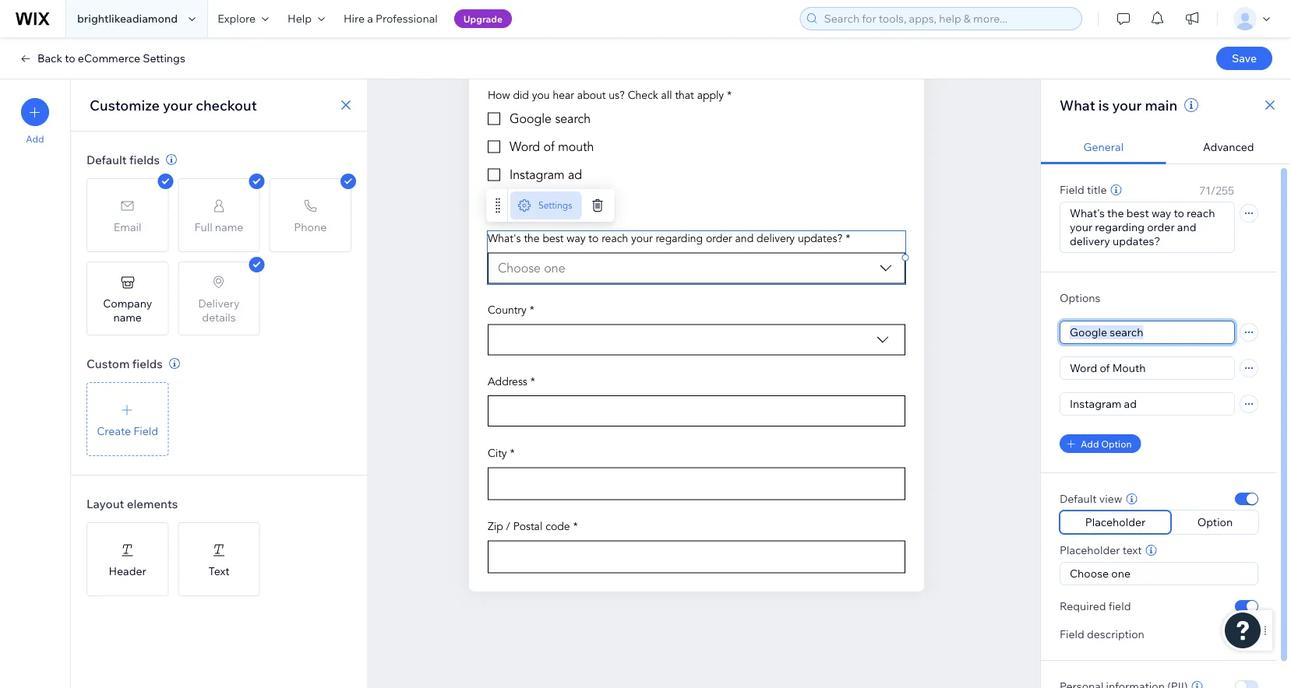 Task type: locate. For each thing, give the bounding box(es) containing it.
0 vertical spatial settings
[[143, 51, 185, 65]]

option inside option button
[[1198, 516, 1233, 530]]

general
[[1084, 140, 1124, 154]]

placeholder down view
[[1085, 516, 1146, 530]]

field for field title
[[1060, 183, 1085, 197]]

add inside add button
[[26, 133, 44, 145]]

advanced button
[[1166, 131, 1291, 164]]

text
[[208, 565, 230, 578]]

0 vertical spatial option
[[1101, 438, 1132, 450]]

description
[[1087, 628, 1145, 642]]

0 horizontal spatial your
[[163, 96, 193, 114]]

0 vertical spatial default
[[87, 152, 127, 167]]

upgrade
[[464, 13, 503, 25]]

is
[[1099, 96, 1109, 114]]

custom
[[87, 357, 130, 371]]

0 vertical spatial add
[[26, 133, 44, 145]]

save button
[[1217, 47, 1273, 70]]

field
[[1060, 183, 1085, 197], [133, 424, 158, 438], [1060, 628, 1085, 642]]

option button
[[1172, 511, 1259, 535]]

71
[[1200, 184, 1211, 198]]

what is your main
[[1060, 96, 1178, 114]]

1 vertical spatial settings
[[539, 200, 572, 211]]

required field
[[1060, 600, 1131, 614]]

fields right custom
[[132, 357, 163, 371]]

0 vertical spatial placeholder
[[1085, 516, 1146, 530]]

option down options text field
[[1101, 438, 1132, 450]]

0 horizontal spatial default
[[87, 152, 127, 167]]

hire a professional
[[344, 12, 438, 25]]

option up placeholder text 'field'
[[1198, 516, 1233, 530]]

add option button
[[1060, 435, 1141, 454]]

your right is
[[1113, 96, 1142, 114]]

fields
[[129, 152, 160, 167], [132, 357, 163, 371]]

help button
[[278, 0, 334, 37]]

required
[[1060, 600, 1106, 614]]

field description
[[1060, 628, 1145, 642]]

default left view
[[1060, 493, 1097, 506]]

field
[[1109, 600, 1131, 614]]

advanced
[[1203, 140, 1254, 154]]

add for add
[[26, 133, 44, 145]]

name
[[113, 311, 142, 324]]

255
[[1216, 184, 1235, 198]]

default view
[[1060, 493, 1123, 506]]

field for field description
[[1060, 628, 1085, 642]]

0 horizontal spatial add
[[26, 133, 44, 145]]

default down customize
[[87, 152, 127, 167]]

field left the title
[[1060, 183, 1085, 197]]

save
[[1232, 51, 1257, 65]]

settings
[[143, 51, 185, 65], [539, 200, 572, 211]]

tab list
[[1041, 131, 1291, 164]]

placeholder for placeholder
[[1085, 516, 1146, 530]]

default
[[87, 152, 127, 167], [1060, 493, 1097, 506]]

placeholder
[[1085, 516, 1146, 530], [1060, 544, 1120, 558]]

field down required
[[1060, 628, 1085, 642]]

hire
[[344, 12, 365, 25]]

customize
[[90, 96, 160, 114]]

option inside add option button
[[1101, 438, 1132, 450]]

help
[[288, 12, 312, 25]]

default for default view
[[1060, 493, 1097, 506]]

a
[[367, 12, 373, 25]]

tab list containing general
[[1041, 131, 1291, 164]]

default fields
[[87, 152, 160, 167]]

2 vertical spatial field
[[1060, 628, 1085, 642]]

1 horizontal spatial add
[[1081, 438, 1099, 450]]

placeholder inside 'button'
[[1085, 516, 1146, 530]]

1 vertical spatial placeholder
[[1060, 544, 1120, 558]]

placeholder button
[[1060, 511, 1171, 535]]

1 horizontal spatial option
[[1198, 516, 1233, 530]]

professional
[[376, 12, 438, 25]]

0 horizontal spatial option
[[1101, 438, 1132, 450]]

add for add option
[[1081, 438, 1099, 450]]

0 horizontal spatial settings
[[143, 51, 185, 65]]

upgrade button
[[454, 9, 512, 28]]

add
[[26, 133, 44, 145], [1081, 438, 1099, 450]]

field right create
[[133, 424, 158, 438]]

your
[[163, 96, 193, 114], [1113, 96, 1142, 114]]

1 vertical spatial option
[[1198, 516, 1233, 530]]

settings button
[[511, 192, 582, 220]]

fields for custom fields
[[132, 357, 163, 371]]

/
[[1211, 184, 1216, 198]]

0 vertical spatial field
[[1060, 183, 1085, 197]]

1 vertical spatial default
[[1060, 493, 1097, 506]]

Options text field
[[1061, 322, 1235, 344]]

brightlikeadiamond
[[77, 12, 178, 25]]

Field title text field
[[1061, 203, 1235, 253]]

1 vertical spatial fields
[[132, 357, 163, 371]]

1 vertical spatial add
[[1081, 438, 1099, 450]]

back to ecommerce settings
[[37, 51, 185, 65]]

1 horizontal spatial default
[[1060, 493, 1097, 506]]

placeholder down placeholder 'button' at the right of the page
[[1060, 544, 1120, 558]]

explore
[[218, 12, 256, 25]]

your left checkout
[[163, 96, 193, 114]]

back to ecommerce settings button
[[19, 51, 185, 65]]

back
[[37, 51, 62, 65]]

0 vertical spatial fields
[[129, 152, 160, 167]]

1 vertical spatial field
[[133, 424, 158, 438]]

option
[[1101, 438, 1132, 450], [1198, 516, 1233, 530]]

placeholder text
[[1060, 544, 1142, 558]]

fields down customize
[[129, 152, 160, 167]]

add inside add option button
[[1081, 438, 1099, 450]]

1 horizontal spatial your
[[1113, 96, 1142, 114]]

Placeholder text field
[[1065, 564, 1253, 585]]



Task type: describe. For each thing, give the bounding box(es) containing it.
default for default fields
[[87, 152, 127, 167]]

options
[[1060, 291, 1101, 305]]

1 horizontal spatial settings
[[539, 200, 572, 211]]

general button
[[1041, 131, 1166, 164]]

what
[[1060, 96, 1096, 114]]

Search for tools, apps, help & more... field
[[820, 8, 1077, 30]]

view
[[1099, 493, 1123, 506]]

fields for default fields
[[129, 152, 160, 167]]

Options text field
[[1061, 358, 1235, 380]]

to
[[65, 51, 75, 65]]

create
[[97, 424, 131, 438]]

create field button
[[87, 383, 169, 457]]

ecommerce
[[78, 51, 140, 65]]

71 / 255
[[1200, 184, 1235, 198]]

customize your checkout
[[90, 96, 257, 114]]

main
[[1145, 96, 1178, 114]]

hire a professional link
[[334, 0, 447, 37]]

text
[[1123, 544, 1142, 558]]

elements
[[127, 497, 178, 512]]

add button
[[21, 98, 49, 145]]

1 your from the left
[[163, 96, 193, 114]]

add option
[[1081, 438, 1132, 450]]

title
[[1087, 183, 1107, 197]]

field inside button
[[133, 424, 158, 438]]

header
[[109, 565, 146, 578]]

company
[[103, 297, 152, 310]]

Options text field
[[1061, 394, 1235, 415]]

layout
[[87, 497, 124, 512]]

custom fields
[[87, 357, 163, 371]]

create field
[[97, 424, 158, 438]]

2 your from the left
[[1113, 96, 1142, 114]]

checkout
[[196, 96, 257, 114]]

layout elements
[[87, 497, 178, 512]]

field title
[[1060, 183, 1107, 197]]

placeholder for placeholder text
[[1060, 544, 1120, 558]]

company name
[[103, 297, 152, 324]]



Task type: vqa. For each thing, say whether or not it's contained in the screenshot.
placeholder within the Button
yes



